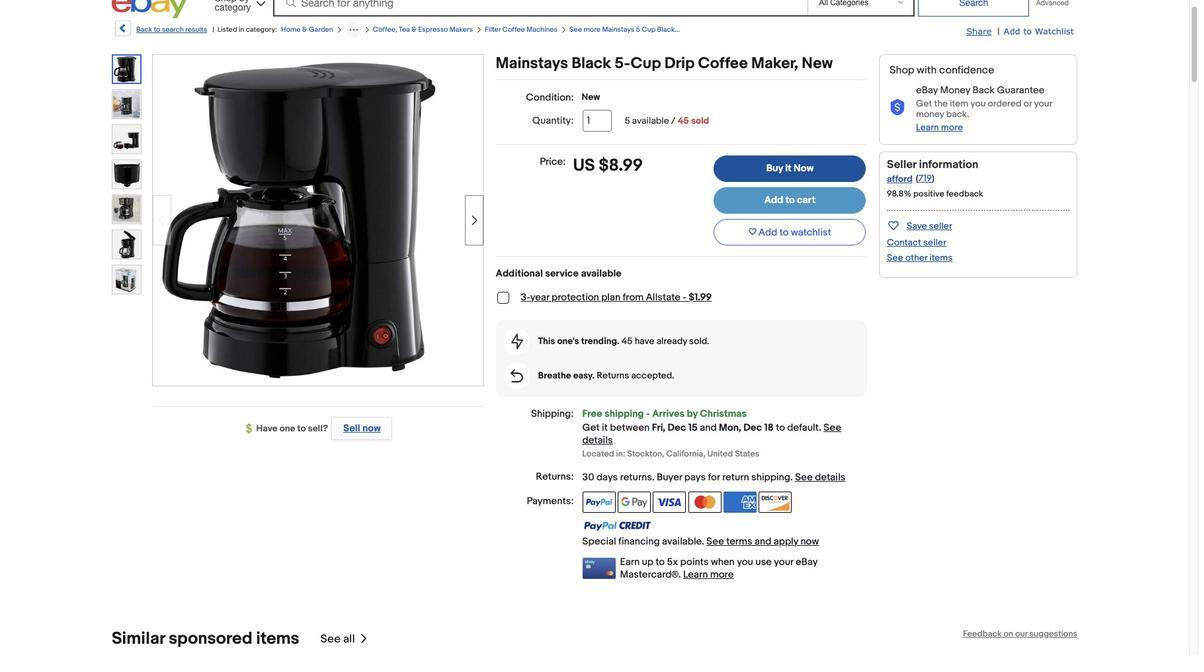 Task type: vqa. For each thing, say whether or not it's contained in the screenshot.
150 button
no



Task type: locate. For each thing, give the bounding box(es) containing it.
items left see all
[[256, 629, 299, 649]]

learn more link for ebay money back guarantee
[[916, 122, 963, 133]]

money
[[916, 108, 945, 120]]

0 vertical spatial you
[[971, 98, 986, 109]]

1 horizontal spatial new
[[802, 54, 833, 73]]

1 horizontal spatial 5
[[636, 25, 640, 34]]

45
[[678, 115, 689, 126], [622, 335, 633, 347]]

45 left have
[[622, 335, 633, 347]]

located
[[583, 449, 614, 459]]

seller inside button
[[929, 220, 953, 232]]

garden
[[309, 25, 333, 34]]

coffee right the filter
[[502, 25, 525, 34]]

get down free
[[583, 421, 600, 434]]

sell
[[343, 422, 360, 435]]

0 vertical spatial back
[[136, 25, 152, 34]]

mainstays
[[602, 25, 635, 34], [496, 54, 568, 73]]

picture 4 of 7 image
[[112, 160, 141, 189]]

1 horizontal spatial ebay
[[916, 84, 938, 97]]

1 vertical spatial get
[[583, 421, 600, 434]]

0 horizontal spatial |
[[213, 25, 214, 34]]

1 horizontal spatial shop
[[890, 64, 915, 77]]

30
[[583, 471, 594, 484]]

details up located
[[583, 434, 613, 446]]

shipping up discover 'image'
[[752, 471, 791, 484]]

0 vertical spatial add
[[1004, 26, 1021, 36]]

discover image
[[759, 492, 792, 513]]

black up mainstays black 5-cup drip coffee maker, new
[[657, 25, 675, 34]]

listed
[[217, 25, 237, 34]]

to left 'cart'
[[786, 194, 795, 206]]

shipping up the between
[[605, 408, 644, 420]]

watchlist
[[1035, 26, 1074, 36]]

0 vertical spatial shipping
[[605, 408, 644, 420]]

black left 5-
[[572, 54, 611, 73]]

back left search
[[136, 25, 152, 34]]

new
[[802, 54, 833, 73], [582, 91, 600, 103]]

learn more link
[[916, 122, 963, 133], [683, 568, 734, 581]]

0 vertical spatial details
[[583, 434, 613, 446]]

us $8.99 main content
[[496, 54, 868, 581]]

0 vertical spatial available
[[632, 115, 669, 126]]

by inside shop by category
[[239, 0, 249, 3]]

0 vertical spatial ebay
[[916, 84, 938, 97]]

1 vertical spatial with details__icon image
[[511, 333, 523, 349]]

get left the
[[916, 98, 932, 109]]

1 vertical spatial -
[[683, 291, 687, 304]]

1 horizontal spatial .
[[791, 471, 793, 484]]

0 horizontal spatial get
[[583, 421, 600, 434]]

0 vertical spatial shop
[[215, 0, 237, 3]]

shop left with
[[890, 64, 915, 77]]

more right points
[[710, 568, 734, 581]]

1 vertical spatial 45
[[622, 335, 633, 347]]

afford
[[887, 173, 913, 185]]

0 horizontal spatial your
[[774, 556, 794, 568]]

see details link up united
[[583, 421, 842, 446]]

mainstays black 5-cup drip coffee maker, new - picture 1 of 7 image
[[159, 53, 477, 384]]

1 dec from the left
[[668, 421, 686, 434]]

0 vertical spatial with details__icon image
[[890, 99, 906, 116]]

see all
[[321, 632, 355, 645]]

1 vertical spatial learn more link
[[683, 568, 734, 581]]

plan
[[602, 291, 621, 304]]

0 vertical spatial items
[[930, 252, 953, 263]]

0 horizontal spatial details
[[583, 434, 613, 446]]

2 horizontal spatial more
[[941, 122, 963, 133]]

get inside ebay money back guarantee get the item you ordered or your money back. learn more
[[916, 98, 932, 109]]

easy.
[[573, 370, 595, 381]]

15
[[689, 421, 698, 434]]

. left buyer
[[652, 471, 655, 484]]

seller inside contact seller see other items
[[924, 237, 947, 248]]

shop inside shop by category
[[215, 0, 237, 3]]

719 link
[[919, 173, 932, 184]]

black right maker
[[726, 25, 744, 34]]

google pay image
[[618, 492, 651, 513]]

| left listed
[[213, 25, 214, 34]]

learn more link down special financing available. see terms and apply now
[[683, 568, 734, 581]]

0 vertical spatial learn
[[916, 122, 939, 133]]

1 vertical spatial see details link
[[795, 471, 846, 484]]

0 horizontal spatial by
[[239, 0, 249, 3]]

afford link
[[887, 173, 913, 185]]

free shipping - arrives by christmas
[[583, 408, 747, 420]]

back up "ordered"
[[973, 84, 995, 97]]

1 vertical spatial items
[[256, 629, 299, 649]]

additional
[[496, 267, 543, 280]]

0 vertical spatial by
[[239, 0, 249, 3]]

add inside button
[[759, 226, 778, 239]]

now right sell
[[363, 422, 381, 435]]

search
[[162, 25, 184, 34]]

1 horizontal spatial back
[[973, 84, 995, 97]]

. right 18
[[819, 421, 822, 434]]

45 for have
[[622, 335, 633, 347]]

learn more link inside us $8.99 main content
[[683, 568, 734, 581]]

shipping:
[[531, 408, 574, 420]]

with details__icon image for this one's trending.
[[511, 333, 523, 349]]

cup left drip
[[631, 54, 661, 73]]

- left $1.99
[[683, 291, 687, 304]]

add down buy
[[765, 194, 784, 206]]

see left all
[[321, 632, 341, 645]]

1 horizontal spatial get
[[916, 98, 932, 109]]

30 days returns . buyer pays for return shipping . see details
[[583, 471, 846, 484]]

0 vertical spatial get
[[916, 98, 932, 109]]

learn right 5x
[[683, 568, 708, 581]]

1 vertical spatial add
[[765, 194, 784, 206]]

similar sponsored items
[[112, 629, 299, 649]]

confidence
[[939, 64, 995, 77]]

1 vertical spatial shop
[[890, 64, 915, 77]]

1 vertical spatial available
[[581, 267, 622, 280]]

0 horizontal spatial mainstays
[[496, 54, 568, 73]]

1 horizontal spatial by
[[687, 408, 698, 420]]

days
[[597, 471, 618, 484]]

watchlist
[[791, 226, 832, 239]]

1 horizontal spatial &
[[412, 25, 417, 34]]

-
[[722, 25, 725, 34], [683, 291, 687, 304], [646, 408, 650, 420]]

3-
[[521, 291, 530, 304]]

. up discover 'image'
[[791, 471, 793, 484]]

0 horizontal spatial back
[[136, 25, 152, 34]]

cup up mainstays black 5-cup drip coffee maker, new
[[642, 25, 656, 34]]

dec down the arrives
[[668, 421, 686, 434]]

feedback
[[963, 629, 1002, 639]]

1 vertical spatial learn
[[683, 568, 708, 581]]

5 up mainstays black 5-cup drip coffee maker, new
[[636, 25, 640, 34]]

ebay
[[916, 84, 938, 97], [796, 556, 818, 568]]

1 vertical spatial details
[[815, 471, 846, 484]]

1 vertical spatial new
[[582, 91, 600, 103]]

1 vertical spatial back
[[973, 84, 995, 97]]

more right "machines"
[[584, 25, 601, 34]]

$8.99
[[599, 155, 643, 176]]

get it between fri, dec 15 and mon, dec 18 to default .
[[583, 421, 824, 434]]

Quantity: text field
[[583, 110, 612, 132]]

(
[[916, 173, 919, 184]]

0 horizontal spatial black
[[572, 54, 611, 73]]

0 vertical spatial more
[[584, 25, 601, 34]]

to left 5x
[[656, 556, 665, 568]]

cup inside us $8.99 main content
[[631, 54, 661, 73]]

you
[[971, 98, 986, 109], [737, 556, 754, 568]]

by up '15'
[[687, 408, 698, 420]]

available left / at the top right
[[632, 115, 669, 126]]

back to search results link
[[114, 21, 207, 41]]

to right one
[[297, 423, 306, 434]]

our
[[1016, 629, 1028, 639]]

0 horizontal spatial &
[[302, 25, 307, 34]]

- right maker
[[722, 25, 725, 34]]

it
[[786, 162, 792, 175]]

to inside 'share | add to watchlist'
[[1024, 26, 1032, 36]]

and right '15'
[[700, 421, 717, 434]]

and up 'use'
[[755, 535, 772, 548]]

more inside us $8.99 main content
[[710, 568, 734, 581]]

1 vertical spatial and
[[755, 535, 772, 548]]

your right or
[[1034, 98, 1052, 109]]

mainstays up 5-
[[602, 25, 635, 34]]

coffee
[[502, 25, 525, 34], [677, 25, 699, 34], [698, 54, 748, 73]]

mainstays down "machines"
[[496, 54, 568, 73]]

items right other
[[930, 252, 953, 263]]

seller down save seller
[[924, 237, 947, 248]]

earn up to 5x points when you use your ebay mastercard®.
[[620, 556, 818, 581]]

1 horizontal spatial -
[[683, 291, 687, 304]]

ebay down apply
[[796, 556, 818, 568]]

special
[[583, 535, 616, 548]]

to left the watchlist
[[1024, 26, 1032, 36]]

arrives
[[653, 408, 685, 420]]

with details__icon image left breathe
[[511, 369, 523, 382]]

see right the default
[[824, 421, 842, 434]]

see details link down the default
[[795, 471, 846, 484]]

see details
[[583, 421, 842, 446]]

with details__icon image left money
[[890, 99, 906, 116]]

0 vertical spatial mainstays
[[602, 25, 635, 34]]

1 vertical spatial you
[[737, 556, 754, 568]]

1 vertical spatial by
[[687, 408, 698, 420]]

to left watchlist
[[780, 226, 789, 239]]

1 horizontal spatial now
[[801, 535, 819, 548]]

save
[[907, 220, 927, 232]]

5 right quantity: "text field" in the top of the page
[[625, 115, 630, 126]]

available up plan
[[581, 267, 622, 280]]

mon,
[[719, 421, 742, 434]]

pays
[[685, 471, 706, 484]]

your right 'use'
[[774, 556, 794, 568]]

more
[[584, 25, 601, 34], [941, 122, 963, 133], [710, 568, 734, 581]]

0 horizontal spatial learn more link
[[683, 568, 734, 581]]

home & garden link
[[281, 25, 333, 34]]

5 available / 45 sold
[[625, 115, 709, 126]]

5
[[636, 25, 640, 34], [625, 115, 630, 126]]

christmas
[[700, 408, 747, 420]]

points
[[681, 556, 709, 568]]

0 vertical spatial seller
[[929, 220, 953, 232]]

0 horizontal spatial more
[[584, 25, 601, 34]]

0 vertical spatial learn more link
[[916, 122, 963, 133]]

shop with confidence
[[890, 64, 995, 77]]

& right tea
[[412, 25, 417, 34]]

new up quantity: "text field" in the top of the page
[[582, 91, 600, 103]]

0 horizontal spatial -
[[646, 408, 650, 420]]

None submit
[[919, 0, 1030, 17]]

1 horizontal spatial your
[[1034, 98, 1052, 109]]

| right share button
[[998, 26, 1000, 37]]

ordered
[[988, 98, 1022, 109]]

0 vertical spatial 45
[[678, 115, 689, 126]]

2 horizontal spatial -
[[722, 25, 725, 34]]

1 vertical spatial seller
[[924, 237, 947, 248]]

with details__icon image left this at the bottom of page
[[511, 333, 523, 349]]

you right the item
[[971, 98, 986, 109]]

details down the default
[[815, 471, 846, 484]]

1 horizontal spatial items
[[930, 252, 953, 263]]

seller for contact
[[924, 237, 947, 248]]

2 horizontal spatial .
[[819, 421, 822, 434]]

1 horizontal spatial learn
[[916, 122, 939, 133]]

2 vertical spatial -
[[646, 408, 650, 420]]

coffee down maker
[[698, 54, 748, 73]]

add for add to cart
[[765, 194, 784, 206]]

0 horizontal spatial and
[[700, 421, 717, 434]]

with details__icon image
[[890, 99, 906, 116], [511, 333, 523, 349], [511, 369, 523, 382]]

it
[[602, 421, 608, 434]]

2 vertical spatial more
[[710, 568, 734, 581]]

dec left 18
[[744, 421, 762, 434]]

save seller
[[907, 220, 953, 232]]

you left 'use'
[[737, 556, 754, 568]]

1 vertical spatial your
[[774, 556, 794, 568]]

98.8%
[[887, 189, 912, 199]]

feedback on our suggestions
[[963, 629, 1078, 639]]

the
[[935, 98, 948, 109]]

0 horizontal spatial you
[[737, 556, 754, 568]]

5x
[[667, 556, 678, 568]]

0 horizontal spatial 45
[[622, 335, 633, 347]]

0 vertical spatial now
[[363, 422, 381, 435]]

to inside button
[[780, 226, 789, 239]]

financing
[[619, 535, 660, 548]]

share button
[[967, 25, 992, 38]]

allstate
[[646, 291, 681, 304]]

0 vertical spatial cup
[[642, 25, 656, 34]]

now right apply
[[801, 535, 819, 548]]

1 vertical spatial 5
[[625, 115, 630, 126]]

ebay up the
[[916, 84, 938, 97]]

see down contact
[[887, 252, 904, 263]]

- left the arrives
[[646, 408, 650, 420]]

protection
[[552, 291, 599, 304]]

0 horizontal spatial shop
[[215, 0, 237, 3]]

more down back.
[[941, 122, 963, 133]]

more inside ebay money back guarantee get the item you ordered or your money back. learn more
[[941, 122, 963, 133]]

located in: stockton, california, united states
[[583, 449, 760, 459]]

2 dec from the left
[[744, 421, 762, 434]]

returns:
[[536, 470, 574, 483]]

1 horizontal spatial shipping
[[752, 471, 791, 484]]

seller right save
[[929, 220, 953, 232]]

1 horizontal spatial dec
[[744, 421, 762, 434]]

See all text field
[[321, 632, 355, 645]]

& right home
[[302, 25, 307, 34]]

0 horizontal spatial ebay
[[796, 556, 818, 568]]

Search for anything text field
[[275, 0, 806, 15]]

see more mainstays 5 cup black coffee maker - black
[[570, 25, 744, 34]]

in:
[[616, 449, 625, 459]]

you inside earn up to 5x points when you use your ebay mastercard®.
[[737, 556, 754, 568]]

your
[[1034, 98, 1052, 109], [774, 556, 794, 568]]

2 vertical spatial with details__icon image
[[511, 369, 523, 382]]

seller for save
[[929, 220, 953, 232]]

earn
[[620, 556, 640, 568]]

learn down money
[[916, 122, 939, 133]]

by up '| listed in category:'
[[239, 0, 249, 3]]

add down the 'add to cart' link in the right top of the page
[[759, 226, 778, 239]]

maker,
[[752, 54, 799, 73]]

1 vertical spatial now
[[801, 535, 819, 548]]

to inside earn up to 5x points when you use your ebay mastercard®.
[[656, 556, 665, 568]]

coffee left maker
[[677, 25, 699, 34]]

shop up listed
[[215, 0, 237, 3]]

category:
[[246, 25, 277, 34]]

45 right / at the top right
[[678, 115, 689, 126]]

0 horizontal spatial 5
[[625, 115, 630, 126]]

learn more link down money
[[916, 122, 963, 133]]

in
[[239, 25, 244, 34]]

0 horizontal spatial .
[[652, 471, 655, 484]]

1 horizontal spatial and
[[755, 535, 772, 548]]

add right share
[[1004, 26, 1021, 36]]

1 vertical spatial cup
[[631, 54, 661, 73]]

new right maker, on the top of page
[[802, 54, 833, 73]]

american express image
[[724, 492, 757, 513]]

1 vertical spatial ebay
[[796, 556, 818, 568]]

1 horizontal spatial learn more link
[[916, 122, 963, 133]]

guarantee
[[997, 84, 1045, 97]]



Task type: describe. For each thing, give the bounding box(es) containing it.
picture 6 of 7 image
[[112, 230, 141, 259]]

use
[[756, 556, 772, 568]]

ebay mastercard image
[[583, 558, 616, 579]]

coffee inside us $8.99 main content
[[698, 54, 748, 73]]

to left search
[[154, 25, 160, 34]]

learn inside ebay money back guarantee get the item you ordered or your money back. learn more
[[916, 122, 939, 133]]

filter
[[485, 25, 501, 34]]

mastercard®.
[[620, 568, 681, 581]]

back to search results
[[136, 25, 207, 34]]

see more mainstays 5 cup black coffee maker - black link
[[570, 25, 744, 34]]

seller
[[887, 158, 917, 171]]

0 vertical spatial and
[[700, 421, 717, 434]]

your inside earn up to 5x points when you use your ebay mastercard®.
[[774, 556, 794, 568]]

shop by category
[[215, 0, 251, 12]]

one
[[280, 423, 295, 434]]

buy
[[767, 162, 783, 175]]

one's
[[557, 335, 579, 347]]

719
[[919, 173, 932, 184]]

cart
[[797, 194, 816, 206]]

up
[[642, 556, 654, 568]]

maker
[[701, 25, 720, 34]]

or
[[1024, 98, 1032, 109]]

on
[[1004, 629, 1014, 639]]

5 inside us $8.99 main content
[[625, 115, 630, 126]]

picture 1 of 7 image
[[113, 56, 140, 83]]

picture 7 of 7 image
[[112, 265, 141, 294]]

0 horizontal spatial new
[[582, 91, 600, 103]]

see other items link
[[887, 252, 953, 263]]

1 horizontal spatial details
[[815, 471, 846, 484]]

dollar sign image
[[246, 424, 256, 434]]

your inside ebay money back guarantee get the item you ordered or your money back. learn more
[[1034, 98, 1052, 109]]

already
[[657, 335, 687, 347]]

mainstays inside us $8.99 main content
[[496, 54, 568, 73]]

have
[[256, 423, 278, 434]]

suggestions
[[1030, 629, 1078, 639]]

fri,
[[652, 421, 666, 434]]

18
[[765, 421, 774, 434]]

united
[[708, 449, 733, 459]]

positive
[[914, 189, 945, 199]]

visa image
[[653, 492, 686, 513]]

now inside us $8.99 main content
[[801, 535, 819, 548]]

for
[[708, 471, 720, 484]]

filter coffee machines link
[[485, 25, 558, 34]]

see down the default
[[795, 471, 813, 484]]

between
[[610, 421, 650, 434]]

contact seller link
[[887, 237, 947, 248]]

results
[[185, 25, 207, 34]]

buy it now link
[[714, 155, 866, 182]]

see up 'when'
[[707, 535, 724, 548]]

more for see more mainstays 5 cup black coffee maker - black
[[584, 25, 601, 34]]

back inside ebay money back guarantee get the item you ordered or your money back. learn more
[[973, 84, 995, 97]]

makers
[[450, 25, 473, 34]]

sold.
[[689, 335, 710, 347]]

$1.99
[[689, 291, 712, 304]]

black inside us $8.99 main content
[[572, 54, 611, 73]]

stockton,
[[627, 449, 664, 459]]

/
[[671, 115, 676, 126]]

from
[[623, 291, 644, 304]]

shop for shop with confidence
[[890, 64, 915, 77]]

get inside us $8.99 main content
[[583, 421, 600, 434]]

0 horizontal spatial shipping
[[605, 408, 644, 420]]

learn more link for earn up to 5x points when you use your ebay mastercard®.
[[683, 568, 734, 581]]

paypal credit image
[[583, 521, 651, 531]]

sell?
[[308, 423, 328, 434]]

45 for sold
[[678, 115, 689, 126]]

more for learn more
[[710, 568, 734, 581]]

ebay money back guarantee get the item you ordered or your money back. learn more
[[916, 84, 1052, 133]]

0 horizontal spatial items
[[256, 629, 299, 649]]

)
[[932, 173, 935, 184]]

share
[[967, 26, 992, 36]]

master card image
[[689, 492, 722, 513]]

add inside 'share | add to watchlist'
[[1004, 26, 1021, 36]]

money
[[940, 84, 971, 97]]

paypal image
[[583, 492, 616, 513]]

0 horizontal spatial now
[[363, 422, 381, 435]]

with details__icon image for breathe easy.
[[511, 369, 523, 382]]

ebay inside ebay money back guarantee get the item you ordered or your money back. learn more
[[916, 84, 938, 97]]

0 horizontal spatial available
[[581, 267, 622, 280]]

0 vertical spatial -
[[722, 25, 725, 34]]

home
[[281, 25, 301, 34]]

when
[[711, 556, 735, 568]]

see right "machines"
[[570, 25, 582, 34]]

similar
[[112, 629, 165, 649]]

with
[[917, 64, 937, 77]]

picture 2 of 7 image
[[112, 90, 141, 118]]

see terms and apply now link
[[707, 535, 819, 548]]

1 horizontal spatial |
[[998, 26, 1000, 37]]

contact seller see other items
[[887, 237, 953, 263]]

2 horizontal spatial black
[[726, 25, 744, 34]]

additional service available
[[496, 267, 622, 280]]

returns
[[597, 370, 629, 381]]

buyer
[[657, 471, 682, 484]]

shop by category button
[[209, 0, 268, 16]]

picture 5 of 7 image
[[112, 195, 141, 224]]

now
[[794, 162, 814, 175]]

add for add to watchlist
[[759, 226, 778, 239]]

you inside ebay money back guarantee get the item you ordered or your money back. learn more
[[971, 98, 986, 109]]

add to cart
[[765, 194, 816, 206]]

add to watchlist link
[[1004, 25, 1074, 38]]

0 vertical spatial see details link
[[583, 421, 842, 446]]

items inside contact seller see other items
[[930, 252, 953, 263]]

terms
[[727, 535, 753, 548]]

contact
[[887, 237, 922, 248]]

sell now
[[343, 422, 381, 435]]

share | add to watchlist
[[967, 26, 1074, 37]]

1 horizontal spatial mainstays
[[602, 25, 635, 34]]

breathe
[[538, 370, 571, 381]]

by inside us $8.99 main content
[[687, 408, 698, 420]]

3-year protection plan from allstate - $1.99
[[521, 291, 712, 304]]

information
[[919, 158, 979, 171]]

add to cart link
[[714, 187, 866, 214]]

with details__icon image for ebay money back guarantee
[[890, 99, 906, 116]]

sold
[[691, 115, 709, 126]]

free
[[583, 408, 603, 420]]

0 vertical spatial 5
[[636, 25, 640, 34]]

details inside 'see details'
[[583, 434, 613, 446]]

1 vertical spatial shipping
[[752, 471, 791, 484]]

to right 18
[[776, 421, 785, 434]]

drip
[[665, 54, 695, 73]]

ebay inside earn up to 5x points when you use your ebay mastercard®.
[[796, 556, 818, 568]]

learn inside us $8.99 main content
[[683, 568, 708, 581]]

coffee, tea & espresso makers link
[[373, 25, 473, 34]]

see inside contact seller see other items
[[887, 252, 904, 263]]

breathe easy. returns accepted.
[[538, 370, 675, 381]]

shop for shop by category
[[215, 0, 237, 3]]

1 horizontal spatial black
[[657, 25, 675, 34]]

0 vertical spatial new
[[802, 54, 833, 73]]

picture 3 of 7 image
[[112, 125, 141, 153]]

1 horizontal spatial available
[[632, 115, 669, 126]]

buy it now
[[767, 162, 814, 175]]

accepted.
[[631, 370, 675, 381]]

see inside 'see details'
[[824, 421, 842, 434]]

2 & from the left
[[412, 25, 417, 34]]

special financing available. see terms and apply now
[[583, 535, 819, 548]]

this
[[538, 335, 555, 347]]

returns
[[620, 471, 652, 484]]

us
[[573, 155, 595, 176]]

year
[[530, 291, 550, 304]]

feedback on our suggestions link
[[963, 629, 1078, 639]]

quantity:
[[532, 114, 574, 127]]

1 & from the left
[[302, 25, 307, 34]]



